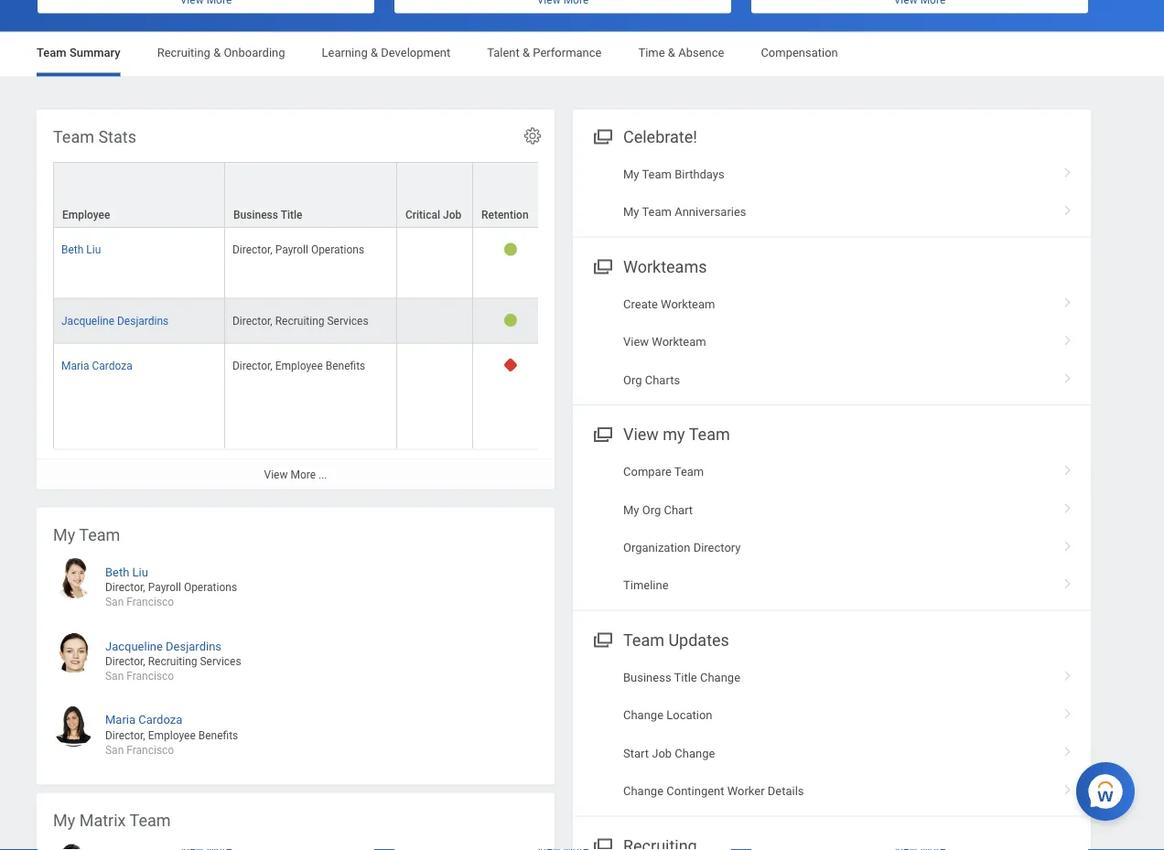 Task type: describe. For each thing, give the bounding box(es) containing it.
summary
[[69, 46, 121, 60]]

jacqueline for jacqueline desjardins link within the team stats element
[[61, 314, 115, 327]]

director, for director, payroll operations
[[233, 243, 273, 256]]

maria cardoza list item
[[53, 706, 538, 758]]

learning
[[322, 46, 368, 60]]

view my team
[[624, 425, 731, 444]]

services for director, recruiting services
[[327, 314, 369, 327]]

team updates
[[624, 631, 730, 650]]

my team element
[[37, 508, 555, 785]]

create workteam link
[[573, 285, 1092, 323]]

onboarding
[[224, 46, 285, 60]]

tab list containing team summary
[[18, 33, 1147, 76]]

cell for director, employee benefits
[[397, 343, 473, 449]]

liu for the topmost beth liu link
[[86, 243, 101, 256]]

worker
[[728, 785, 765, 799]]

my org chart
[[624, 503, 693, 517]]

director, recruiting services
[[233, 314, 369, 327]]

team inside tab list
[[37, 46, 67, 60]]

my org chart link
[[573, 491, 1092, 529]]

director, for director, employee benefits san francisco
[[105, 729, 145, 742]]

create
[[624, 297, 658, 311]]

anniversaries
[[675, 205, 747, 219]]

cell for director, payroll operations
[[397, 228, 473, 298]]

business for business title
[[234, 208, 278, 221]]

view more ...
[[264, 468, 327, 481]]

operations for director, payroll operations san francisco
[[184, 582, 237, 594]]

employee column header
[[53, 162, 225, 229]]

menu group image for view my team
[[590, 421, 614, 446]]

san for maria cardoza
[[105, 744, 124, 757]]

business for business title change
[[624, 671, 672, 685]]

jacqueline desjardins for jacqueline desjardins link within the team stats element
[[61, 314, 169, 327]]

benefits for director, employee benefits san francisco
[[198, 729, 238, 742]]

chevron right image for location
[[1057, 703, 1081, 721]]

...
[[319, 468, 327, 481]]

san for beth liu
[[105, 596, 124, 609]]

chevron right image for view workteam
[[1057, 329, 1081, 347]]

chevron right image for workteam
[[1057, 291, 1081, 309]]

beth for the topmost beth liu link
[[61, 243, 84, 256]]

title for business title
[[281, 208, 303, 221]]

absence
[[679, 46, 725, 60]]

business title change link
[[573, 659, 1092, 697]]

retention button
[[473, 163, 549, 227]]

maria for the topmost the 'maria cardoza' link
[[61, 359, 89, 372]]

director, for director, payroll operations san francisco
[[105, 582, 145, 594]]

job for critical
[[443, 208, 462, 221]]

beth liu inside list item
[[105, 566, 148, 579]]

chevron right image for organization directory
[[1057, 535, 1081, 553]]

business title change
[[624, 671, 741, 685]]

my team anniversaries link
[[573, 193, 1092, 231]]

workteams
[[624, 257, 707, 277]]

development
[[381, 46, 451, 60]]

chevron right image for my org chart
[[1057, 497, 1081, 515]]

view for view my team
[[624, 425, 659, 444]]

organization directory link
[[573, 529, 1092, 567]]

desjardins for jacqueline desjardins link in list item
[[166, 639, 222, 653]]

compensation
[[761, 46, 839, 60]]

change down start
[[624, 785, 664, 799]]

chevron right image for business title change
[[1057, 665, 1081, 683]]

& for recruiting
[[213, 46, 221, 60]]

timeline
[[624, 579, 669, 593]]

matrix
[[79, 811, 126, 831]]

this worker has low retention risk. image
[[504, 242, 518, 256]]

title for business title change
[[675, 671, 698, 685]]

director, employee benefits san francisco
[[105, 729, 238, 757]]

recruiting inside tab list
[[157, 46, 211, 60]]

change location
[[624, 709, 713, 723]]

maria cardoza link inside 'maria cardoza' list item
[[105, 710, 182, 727]]

view workteam
[[624, 335, 707, 349]]

stats
[[98, 127, 136, 147]]

create workteam
[[624, 297, 716, 311]]

change location link
[[573, 697, 1092, 735]]

maria cardoza for the topmost the 'maria cardoza' link
[[61, 359, 133, 372]]

talent
[[487, 46, 520, 60]]

liu for beth liu link inside list item
[[132, 566, 148, 579]]

directory
[[694, 541, 741, 555]]

configure team stats image
[[523, 126, 543, 146]]

chevron right image for start job change
[[1057, 740, 1081, 759]]

recruiting & onboarding
[[157, 46, 285, 60]]

timeline link
[[573, 567, 1092, 605]]

learning & development
[[322, 46, 451, 60]]

list inside my team element
[[53, 549, 538, 771]]

workteam for create workteam
[[661, 297, 716, 311]]

chart
[[664, 503, 693, 517]]

francisco for cardoza
[[127, 744, 174, 757]]

francisco for liu
[[127, 596, 174, 609]]

jacqueline for jacqueline desjardins link in list item
[[105, 639, 163, 653]]

compare
[[624, 465, 672, 479]]

employee for director, employee benefits
[[275, 359, 323, 372]]



Task type: vqa. For each thing, say whether or not it's contained in the screenshot.
the Change Contingent Worker Details link on the bottom of page
yes



Task type: locate. For each thing, give the bounding box(es) containing it.
list
[[573, 155, 1092, 231], [573, 285, 1092, 399], [573, 453, 1092, 605], [53, 549, 538, 771], [573, 659, 1092, 811]]

view left more at the left bottom
[[264, 468, 288, 481]]

my for my team
[[53, 526, 75, 545]]

1 san from the top
[[105, 596, 124, 609]]

menu group image
[[590, 123, 614, 148], [590, 833, 614, 851]]

1 horizontal spatial job
[[652, 747, 672, 761]]

9 chevron right image from the top
[[1057, 778, 1081, 797]]

san down my team
[[105, 596, 124, 609]]

0 vertical spatial jacqueline desjardins
[[61, 314, 169, 327]]

liu inside beth liu list item
[[132, 566, 148, 579]]

job right "critical"
[[443, 208, 462, 221]]

retention
[[482, 208, 529, 221]]

list for workteams
[[573, 285, 1092, 399]]

francisco inside director, recruiting services san francisco
[[127, 670, 174, 683]]

team stats
[[53, 127, 136, 147]]

1 vertical spatial workteam
[[652, 335, 707, 349]]

birthdays
[[675, 167, 725, 181]]

1 horizontal spatial benefits
[[326, 359, 366, 372]]

job inside popup button
[[443, 208, 462, 221]]

list for team updates
[[573, 659, 1092, 811]]

5 chevron right image from the top
[[1057, 497, 1081, 515]]

1 vertical spatial jacqueline desjardins link
[[105, 636, 222, 653]]

chevron right image inside 'my team anniversaries' link
[[1057, 199, 1081, 217]]

& for talent
[[523, 46, 530, 60]]

benefits for director, employee benefits
[[326, 359, 366, 372]]

1 horizontal spatial employee
[[148, 729, 196, 742]]

row containing employee
[[53, 162, 1165, 229]]

my team birthdays link
[[573, 155, 1092, 193]]

beth inside row
[[61, 243, 84, 256]]

services
[[327, 314, 369, 327], [200, 655, 241, 668]]

change up 'contingent' at the bottom of the page
[[675, 747, 716, 761]]

chevron right image inside the start job change link
[[1057, 740, 1081, 759]]

0 vertical spatial francisco
[[127, 596, 174, 609]]

san up my matrix team
[[105, 744, 124, 757]]

francisco
[[127, 596, 174, 609], [127, 670, 174, 683], [127, 744, 174, 757]]

director, payroll operations
[[233, 243, 365, 256]]

3 francisco from the top
[[127, 744, 174, 757]]

0 vertical spatial jacqueline desjardins link
[[61, 310, 169, 327]]

chevron right image for change contingent worker details
[[1057, 778, 1081, 797]]

1 menu group image from the top
[[590, 253, 614, 278]]

1 vertical spatial operations
[[184, 582, 237, 594]]

4 row from the top
[[53, 343, 1165, 449]]

1 vertical spatial services
[[200, 655, 241, 668]]

3 chevron right image from the top
[[1057, 573, 1081, 591]]

list for celebrate!
[[573, 155, 1092, 231]]

payroll down business title
[[275, 243, 309, 256]]

critical job button
[[397, 163, 473, 227]]

liu up director, payroll operations san francisco
[[132, 566, 148, 579]]

performance
[[533, 46, 602, 60]]

change up start
[[624, 709, 664, 723]]

0 horizontal spatial business
[[234, 208, 278, 221]]

& right learning
[[371, 46, 378, 60]]

1 vertical spatial maria
[[105, 713, 136, 727]]

business up change location
[[624, 671, 672, 685]]

menu group image left 'team updates'
[[590, 627, 614, 652]]

title inside list
[[675, 671, 698, 685]]

1 horizontal spatial beth liu link
[[105, 562, 148, 579]]

list containing my team birthdays
[[573, 155, 1092, 231]]

employee
[[62, 208, 110, 221], [275, 359, 323, 372], [148, 729, 196, 742]]

san inside director, employee benefits san francisco
[[105, 744, 124, 757]]

chevron right image inside the view workteam link
[[1057, 329, 1081, 347]]

my for my team birthdays
[[624, 167, 640, 181]]

team stats element
[[37, 109, 1165, 489]]

list for view my team
[[573, 453, 1092, 605]]

change
[[701, 671, 741, 685], [624, 709, 664, 723], [675, 747, 716, 761], [624, 785, 664, 799]]

2 horizontal spatial employee
[[275, 359, 323, 372]]

my inside my team element
[[53, 526, 75, 545]]

location
[[667, 709, 713, 723]]

director, recruiting services san francisco
[[105, 655, 241, 683]]

1 vertical spatial business
[[624, 671, 672, 685]]

2 vertical spatial view
[[264, 468, 288, 481]]

organization directory
[[624, 541, 741, 555]]

services down director, payroll operations san francisco
[[200, 655, 241, 668]]

org
[[624, 373, 642, 387], [643, 503, 661, 517]]

cell left this worker has a high retention risk - immediate action needed. icon
[[397, 343, 473, 449]]

cell left this worker has low retention risk. image
[[397, 298, 473, 343]]

0 vertical spatial beth liu
[[61, 243, 101, 256]]

2 francisco from the top
[[127, 670, 174, 683]]

recruiting up director, employee benefits
[[275, 314, 325, 327]]

maria cardoza for the 'maria cardoza' link within the 'maria cardoza' list item
[[105, 713, 182, 727]]

view for view workteam
[[624, 335, 649, 349]]

1 cell from the top
[[397, 228, 473, 298]]

1 vertical spatial employee
[[275, 359, 323, 372]]

1 vertical spatial cardoza
[[139, 713, 182, 727]]

benefits inside director, employee benefits san francisco
[[198, 729, 238, 742]]

1 vertical spatial francisco
[[127, 670, 174, 683]]

list containing create workteam
[[573, 285, 1092, 399]]

director, down director, recruiting services
[[233, 359, 273, 372]]

title up location
[[675, 671, 698, 685]]

business title button
[[225, 163, 397, 227]]

tab list
[[18, 33, 1147, 76]]

change contingent worker details
[[624, 785, 805, 799]]

beth liu down employee column header
[[61, 243, 101, 256]]

0 vertical spatial recruiting
[[157, 46, 211, 60]]

celebrate!
[[624, 127, 698, 147]]

3 chevron right image from the top
[[1057, 367, 1081, 385]]

0 horizontal spatial cardoza
[[92, 359, 133, 372]]

view inside list
[[624, 335, 649, 349]]

0 vertical spatial title
[[281, 208, 303, 221]]

jacqueline desjardins inside the jacqueline desjardins list item
[[105, 639, 222, 653]]

recruiting left onboarding
[[157, 46, 211, 60]]

1 vertical spatial beth liu
[[105, 566, 148, 579]]

desjardins inside list item
[[166, 639, 222, 653]]

director, inside director, employee benefits san francisco
[[105, 729, 145, 742]]

compare team
[[624, 465, 704, 479]]

view
[[624, 335, 649, 349], [624, 425, 659, 444], [264, 468, 288, 481]]

view workteam link
[[573, 323, 1092, 361]]

1 horizontal spatial title
[[675, 671, 698, 685]]

updates
[[669, 631, 730, 650]]

director, inside director, payroll operations san francisco
[[105, 582, 145, 594]]

menu group image
[[590, 253, 614, 278], [590, 421, 614, 446], [590, 627, 614, 652]]

francisco inside director, employee benefits san francisco
[[127, 744, 174, 757]]

job inside list
[[652, 747, 672, 761]]

1 horizontal spatial operations
[[311, 243, 365, 256]]

start job change link
[[573, 735, 1092, 773]]

jacqueline desjardins list item
[[53, 632, 538, 684]]

1 & from the left
[[213, 46, 221, 60]]

francisco up director, recruiting services san francisco
[[127, 596, 174, 609]]

employee down director, recruiting services
[[275, 359, 323, 372]]

8 chevron right image from the top
[[1057, 740, 1081, 759]]

san
[[105, 596, 124, 609], [105, 670, 124, 683], [105, 744, 124, 757]]

director, down my team
[[105, 582, 145, 594]]

my inside my matrix team element
[[53, 811, 75, 831]]

list item
[[53, 844, 538, 851]]

0 horizontal spatial payroll
[[148, 582, 181, 594]]

director, for director, employee benefits
[[233, 359, 273, 372]]

director, down business title
[[233, 243, 273, 256]]

1 vertical spatial desjardins
[[166, 639, 222, 653]]

chevron right image inside my team birthdays link
[[1057, 161, 1081, 179]]

payroll up director, recruiting services san francisco
[[148, 582, 181, 594]]

1 vertical spatial benefits
[[198, 729, 238, 742]]

1 horizontal spatial maria
[[105, 713, 136, 727]]

director, for director, recruiting services
[[233, 314, 273, 327]]

1 vertical spatial beth
[[105, 566, 129, 579]]

my for my org chart
[[624, 503, 640, 517]]

chevron right image inside compare team link
[[1057, 459, 1081, 477]]

0 horizontal spatial beth
[[61, 243, 84, 256]]

cardoza inside the team stats element
[[92, 359, 133, 372]]

critical
[[406, 208, 441, 221]]

my
[[663, 425, 686, 444]]

0 horizontal spatial title
[[281, 208, 303, 221]]

list containing compare team
[[573, 453, 1092, 605]]

job
[[443, 208, 462, 221], [652, 747, 672, 761]]

1 row from the top
[[53, 162, 1165, 229]]

0 horizontal spatial liu
[[86, 243, 101, 256]]

recruiting down director, payroll operations san francisco
[[148, 655, 197, 668]]

title inside popup button
[[281, 208, 303, 221]]

0 horizontal spatial beth liu link
[[61, 240, 101, 256]]

jacqueline desjardins inside row
[[61, 314, 169, 327]]

0 vertical spatial cardoza
[[92, 359, 133, 372]]

row
[[53, 162, 1165, 229], [53, 228, 1165, 298], [53, 298, 1165, 343], [53, 343, 1165, 449]]

beth liu link up director, payroll operations san francisco
[[105, 562, 148, 579]]

payroll for director, payroll operations
[[275, 243, 309, 256]]

desjardins
[[117, 314, 169, 327], [166, 639, 222, 653]]

employee inside director, employee benefits san francisco
[[148, 729, 196, 742]]

recruiting
[[157, 46, 211, 60], [275, 314, 325, 327], [148, 655, 197, 668]]

employee down team stats
[[62, 208, 110, 221]]

6 chevron right image from the top
[[1057, 535, 1081, 553]]

san up director, employee benefits san francisco
[[105, 670, 124, 683]]

2 cell from the top
[[397, 298, 473, 343]]

2 vertical spatial employee
[[148, 729, 196, 742]]

2 row from the top
[[53, 228, 1165, 298]]

menu group image for workteams
[[590, 253, 614, 278]]

my for my matrix team
[[53, 811, 75, 831]]

org left charts
[[624, 373, 642, 387]]

1 vertical spatial menu group image
[[590, 421, 614, 446]]

& left onboarding
[[213, 46, 221, 60]]

1 horizontal spatial beth
[[105, 566, 129, 579]]

liu
[[86, 243, 101, 256], [132, 566, 148, 579]]

workteam down create workteam
[[652, 335, 707, 349]]

org inside 'link'
[[643, 503, 661, 517]]

maria inside list item
[[105, 713, 136, 727]]

services up director, employee benefits
[[327, 314, 369, 327]]

time & absence
[[639, 46, 725, 60]]

title up director, payroll operations
[[281, 208, 303, 221]]

0 horizontal spatial job
[[443, 208, 462, 221]]

list item inside my matrix team element
[[53, 844, 538, 851]]

1 horizontal spatial beth liu
[[105, 566, 148, 579]]

beth liu list item
[[53, 558, 538, 610]]

0 vertical spatial jacqueline
[[61, 314, 115, 327]]

0 horizontal spatial services
[[200, 655, 241, 668]]

3 row from the top
[[53, 298, 1165, 343]]

jacqueline desjardins link for the team stats element
[[61, 310, 169, 327]]

1 vertical spatial job
[[652, 747, 672, 761]]

chevron right image inside change contingent worker details link
[[1057, 778, 1081, 797]]

1 vertical spatial title
[[675, 671, 698, 685]]

1 menu group image from the top
[[590, 123, 614, 148]]

services for director, recruiting services san francisco
[[200, 655, 241, 668]]

this worker has low retention risk. image
[[504, 313, 518, 327]]

1 horizontal spatial liu
[[132, 566, 148, 579]]

team
[[37, 46, 67, 60], [53, 127, 94, 147], [642, 167, 672, 181], [642, 205, 672, 219], [689, 425, 731, 444], [675, 465, 704, 479], [79, 526, 120, 545], [624, 631, 665, 650], [130, 811, 171, 831]]

0 vertical spatial maria cardoza link
[[61, 355, 133, 372]]

1 vertical spatial recruiting
[[275, 314, 325, 327]]

critical job
[[406, 208, 462, 221]]

francisco up my matrix team
[[127, 744, 174, 757]]

4 chevron right image from the top
[[1057, 459, 1081, 477]]

2 chevron right image from the top
[[1057, 329, 1081, 347]]

cardoza for the topmost the 'maria cardoza' link
[[92, 359, 133, 372]]

2 menu group image from the top
[[590, 833, 614, 851]]

& right time
[[668, 46, 676, 60]]

director, payroll operations san francisco
[[105, 582, 237, 609]]

1 vertical spatial jacqueline desjardins
[[105, 639, 222, 653]]

jacqueline desjardins for jacqueline desjardins link in list item
[[105, 639, 222, 653]]

menu group image for team updates
[[590, 627, 614, 652]]

change contingent worker details link
[[573, 773, 1092, 811]]

my team birthdays
[[624, 167, 725, 181]]

my matrix team element
[[37, 794, 555, 851]]

maria cardoza
[[61, 359, 133, 372], [105, 713, 182, 727]]

3 & from the left
[[523, 46, 530, 60]]

1 vertical spatial liu
[[132, 566, 148, 579]]

start
[[624, 747, 649, 761]]

benefits down director, recruiting services
[[326, 359, 366, 372]]

4 chevron right image from the top
[[1057, 703, 1081, 721]]

operations inside director, payroll operations san francisco
[[184, 582, 237, 594]]

chevron right image for compare team
[[1057, 459, 1081, 477]]

menu group image left my
[[590, 421, 614, 446]]

operations up director, recruiting services san francisco
[[184, 582, 237, 594]]

row containing beth liu
[[53, 228, 1165, 298]]

1 vertical spatial org
[[643, 503, 661, 517]]

job for start
[[652, 747, 672, 761]]

operations down business title "column header"
[[311, 243, 365, 256]]

1 vertical spatial view
[[624, 425, 659, 444]]

1 vertical spatial beth liu link
[[105, 562, 148, 579]]

0 vertical spatial employee
[[62, 208, 110, 221]]

organization
[[624, 541, 691, 555]]

beth for beth liu link inside list item
[[105, 566, 129, 579]]

row containing jacqueline desjardins
[[53, 298, 1165, 343]]

1 horizontal spatial payroll
[[275, 243, 309, 256]]

0 vertical spatial services
[[327, 314, 369, 327]]

chevron right image inside org charts link
[[1057, 367, 1081, 385]]

change down updates at the right bottom
[[701, 671, 741, 685]]

my inside my org chart 'link'
[[624, 503, 640, 517]]

0 vertical spatial beth
[[61, 243, 84, 256]]

chevron right image for team
[[1057, 161, 1081, 179]]

0 vertical spatial benefits
[[326, 359, 366, 372]]

0 horizontal spatial employee
[[62, 208, 110, 221]]

& for learning
[[371, 46, 378, 60]]

jacqueline desjardins link inside list item
[[105, 636, 222, 653]]

operations
[[311, 243, 365, 256], [184, 582, 237, 594]]

employee down director, recruiting services san francisco
[[148, 729, 196, 742]]

chevron right image inside change location link
[[1057, 703, 1081, 721]]

1 chevron right image from the top
[[1057, 161, 1081, 179]]

0 vertical spatial beth liu link
[[61, 240, 101, 256]]

cardoza for the 'maria cardoza' link within the 'maria cardoza' list item
[[139, 713, 182, 727]]

san for jacqueline desjardins
[[105, 670, 124, 683]]

benefits inside the team stats element
[[326, 359, 366, 372]]

my team
[[53, 526, 120, 545]]

0 vertical spatial menu group image
[[590, 253, 614, 278]]

director, down director, payroll operations san francisco
[[105, 655, 145, 668]]

francisco up director, employee benefits san francisco
[[127, 670, 174, 683]]

beth liu link inside list item
[[105, 562, 148, 579]]

business title
[[234, 208, 303, 221]]

francisco inside director, payroll operations san francisco
[[127, 596, 174, 609]]

chevron right image
[[1057, 199, 1081, 217], [1057, 329, 1081, 347], [1057, 367, 1081, 385], [1057, 459, 1081, 477], [1057, 497, 1081, 515], [1057, 535, 1081, 553], [1057, 665, 1081, 683], [1057, 740, 1081, 759], [1057, 778, 1081, 797]]

2 vertical spatial san
[[105, 744, 124, 757]]

my for my team anniversaries
[[624, 205, 640, 219]]

1 horizontal spatial services
[[327, 314, 369, 327]]

1 vertical spatial jacqueline
[[105, 639, 163, 653]]

recruiting for director, recruiting services
[[275, 314, 325, 327]]

cell
[[397, 228, 473, 298], [397, 298, 473, 343], [397, 343, 473, 449]]

cardoza inside list item
[[139, 713, 182, 727]]

my matrix team
[[53, 811, 171, 831]]

talent & performance
[[487, 46, 602, 60]]

1 horizontal spatial cardoza
[[139, 713, 182, 727]]

workteam for view workteam
[[652, 335, 707, 349]]

2 chevron right image from the top
[[1057, 291, 1081, 309]]

services inside director, recruiting services san francisco
[[200, 655, 241, 668]]

chevron right image inside 'create workteam' link
[[1057, 291, 1081, 309]]

benefits
[[326, 359, 366, 372], [198, 729, 238, 742]]

team summary
[[37, 46, 121, 60]]

chevron right image inside 'business title change' link
[[1057, 665, 1081, 683]]

beth down employee column header
[[61, 243, 84, 256]]

beth liu up director, payroll operations san francisco
[[105, 566, 148, 579]]

org charts link
[[573, 361, 1092, 399]]

payroll for director, payroll operations san francisco
[[148, 582, 181, 594]]

this worker has a high retention risk - immediate action needed. image
[[504, 358, 518, 372]]

row containing maria cardoza
[[53, 343, 1165, 449]]

1 horizontal spatial business
[[624, 671, 672, 685]]

2 vertical spatial recruiting
[[148, 655, 197, 668]]

payroll inside row
[[275, 243, 309, 256]]

employee inside popup button
[[62, 208, 110, 221]]

3 cell from the top
[[397, 343, 473, 449]]

employee button
[[54, 163, 224, 227]]

beth down my team
[[105, 566, 129, 579]]

contingent
[[667, 785, 725, 799]]

desjardins inside the team stats element
[[117, 314, 169, 327]]

job right start
[[652, 747, 672, 761]]

liu down employee column header
[[86, 243, 101, 256]]

0 vertical spatial view
[[624, 335, 649, 349]]

charts
[[645, 373, 681, 387]]

jacqueline desjardins
[[61, 314, 169, 327], [105, 639, 222, 653]]

liu inside row
[[86, 243, 101, 256]]

business inside popup button
[[234, 208, 278, 221]]

beth liu link down employee column header
[[61, 240, 101, 256]]

view inside the team stats element
[[264, 468, 288, 481]]

beth
[[61, 243, 84, 256], [105, 566, 129, 579]]

operations inside row
[[311, 243, 365, 256]]

benefits down director, recruiting services san francisco
[[198, 729, 238, 742]]

cell down critical job on the left top
[[397, 228, 473, 298]]

cell for director, recruiting services
[[397, 298, 473, 343]]

1 vertical spatial menu group image
[[590, 833, 614, 851]]

cardoza
[[92, 359, 133, 372], [139, 713, 182, 727]]

my team anniversaries
[[624, 205, 747, 219]]

maria cardoza inside list item
[[105, 713, 182, 727]]

chevron right image
[[1057, 161, 1081, 179], [1057, 291, 1081, 309], [1057, 573, 1081, 591], [1057, 703, 1081, 721]]

jacqueline desjardins link
[[61, 310, 169, 327], [105, 636, 222, 653]]

compare team link
[[573, 453, 1092, 491]]

chevron right image inside organization directory link
[[1057, 535, 1081, 553]]

0 vertical spatial payroll
[[275, 243, 309, 256]]

0 vertical spatial maria cardoza
[[61, 359, 133, 372]]

3 menu group image from the top
[[590, 627, 614, 652]]

0 horizontal spatial maria
[[61, 359, 89, 372]]

0 vertical spatial business
[[234, 208, 278, 221]]

beth inside list item
[[105, 566, 129, 579]]

0 vertical spatial desjardins
[[117, 314, 169, 327]]

business inside list
[[624, 671, 672, 685]]

beth liu
[[61, 243, 101, 256], [105, 566, 148, 579]]

& right the talent
[[523, 46, 530, 60]]

0 vertical spatial workteam
[[661, 297, 716, 311]]

maria cardoza link
[[61, 355, 133, 372], [105, 710, 182, 727]]

jacqueline inside list item
[[105, 639, 163, 653]]

0 vertical spatial operations
[[311, 243, 365, 256]]

4 & from the left
[[668, 46, 676, 60]]

director, up director, employee benefits
[[233, 314, 273, 327]]

1 chevron right image from the top
[[1057, 199, 1081, 217]]

services inside the team stats element
[[327, 314, 369, 327]]

jacqueline
[[61, 314, 115, 327], [105, 639, 163, 653]]

recruiting for director, recruiting services san francisco
[[148, 655, 197, 668]]

list containing business title change
[[573, 659, 1092, 811]]

2 san from the top
[[105, 670, 124, 683]]

francisco for desjardins
[[127, 670, 174, 683]]

0 vertical spatial maria
[[61, 359, 89, 372]]

start job change
[[624, 747, 716, 761]]

chevron right image for my team anniversaries
[[1057, 199, 1081, 217]]

workteam down "workteams"
[[661, 297, 716, 311]]

recruiting inside the team stats element
[[275, 314, 325, 327]]

view left my
[[624, 425, 659, 444]]

time
[[639, 46, 665, 60]]

org charts
[[624, 373, 681, 387]]

2 vertical spatial francisco
[[127, 744, 174, 757]]

payroll inside director, payroll operations san francisco
[[148, 582, 181, 594]]

beth liu inside the team stats element
[[61, 243, 101, 256]]

0 vertical spatial liu
[[86, 243, 101, 256]]

1 vertical spatial san
[[105, 670, 124, 683]]

view down the create
[[624, 335, 649, 349]]

view more ... link
[[37, 459, 555, 489]]

maria inside the team stats element
[[61, 359, 89, 372]]

0 horizontal spatial benefits
[[198, 729, 238, 742]]

san inside director, payroll operations san francisco
[[105, 596, 124, 609]]

2 & from the left
[[371, 46, 378, 60]]

0 horizontal spatial beth liu
[[61, 243, 101, 256]]

0 vertical spatial san
[[105, 596, 124, 609]]

critical job column header
[[397, 162, 473, 229]]

jacqueline inside row
[[61, 314, 115, 327]]

more
[[291, 468, 316, 481]]

jacqueline desjardins link for my team element
[[105, 636, 222, 653]]

0 vertical spatial menu group image
[[590, 123, 614, 148]]

2 vertical spatial menu group image
[[590, 627, 614, 652]]

view for view more ...
[[264, 468, 288, 481]]

1 vertical spatial maria cardoza link
[[105, 710, 182, 727]]

business title column header
[[225, 162, 397, 229]]

1 vertical spatial payroll
[[148, 582, 181, 594]]

workteam
[[661, 297, 716, 311], [652, 335, 707, 349]]

director, employee benefits
[[233, 359, 366, 372]]

director, inside director, recruiting services san francisco
[[105, 655, 145, 668]]

chevron right image inside my org chart 'link'
[[1057, 497, 1081, 515]]

list containing beth liu
[[53, 549, 538, 771]]

3 san from the top
[[105, 744, 124, 757]]

jacqueline desjardins link inside the team stats element
[[61, 310, 169, 327]]

director, for director, recruiting services san francisco
[[105, 655, 145, 668]]

desjardins for jacqueline desjardins link within the team stats element
[[117, 314, 169, 327]]

business up director, payroll operations
[[234, 208, 278, 221]]

my inside 'my team anniversaries' link
[[624, 205, 640, 219]]

operations for director, payroll operations
[[311, 243, 365, 256]]

& for time
[[668, 46, 676, 60]]

my inside my team birthdays link
[[624, 167, 640, 181]]

0 vertical spatial org
[[624, 373, 642, 387]]

maria for the 'maria cardoza' link within the 'maria cardoza' list item
[[105, 713, 136, 727]]

0 vertical spatial job
[[443, 208, 462, 221]]

2 menu group image from the top
[[590, 421, 614, 446]]

7 chevron right image from the top
[[1057, 665, 1081, 683]]

chevron right image inside timeline "link"
[[1057, 573, 1081, 591]]

1 vertical spatial maria cardoza
[[105, 713, 182, 727]]

details
[[768, 785, 805, 799]]

org left the chart
[[643, 503, 661, 517]]

menu group image left "workteams"
[[590, 253, 614, 278]]

director, down director, recruiting services san francisco
[[105, 729, 145, 742]]

payroll
[[275, 243, 309, 256], [148, 582, 181, 594]]

maria cardoza inside the team stats element
[[61, 359, 133, 372]]

1 francisco from the top
[[127, 596, 174, 609]]

recruiting inside director, recruiting services san francisco
[[148, 655, 197, 668]]

business
[[234, 208, 278, 221], [624, 671, 672, 685]]

chevron right image for org charts
[[1057, 367, 1081, 385]]

san inside director, recruiting services san francisco
[[105, 670, 124, 683]]

employee for director, employee benefits san francisco
[[148, 729, 196, 742]]

0 horizontal spatial operations
[[184, 582, 237, 594]]



